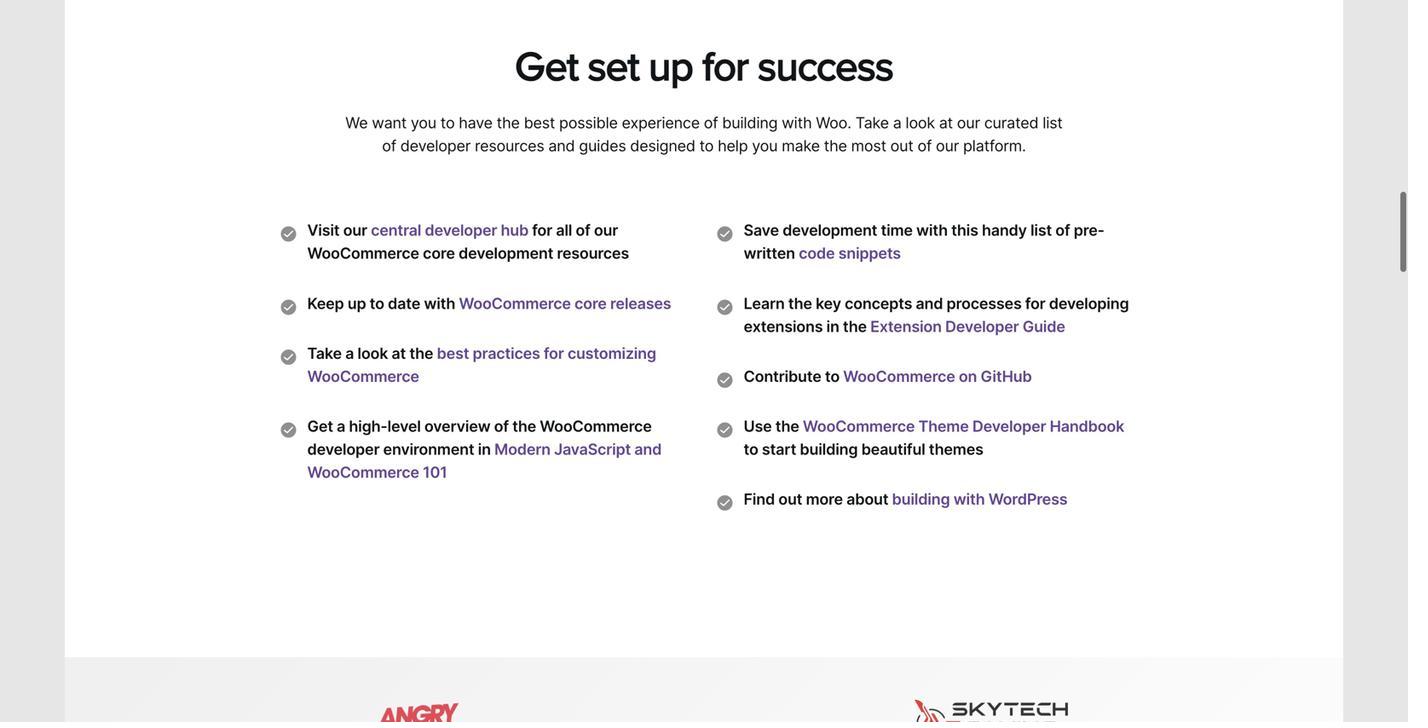 Task type: describe. For each thing, give the bounding box(es) containing it.
code snippets
[[799, 244, 901, 263]]

2 vertical spatial building
[[893, 490, 951, 509]]

look inside we want you to have the best possible experience of building with woo. take a look at our curated list of developer resources and guides designed to help you make the most out of our platform.
[[906, 114, 936, 132]]

the right have
[[497, 114, 520, 132]]

of up help
[[704, 114, 719, 132]]

list inside save development time with this handy list of pre- written
[[1031, 221, 1053, 240]]

themes
[[929, 440, 984, 459]]

high-
[[349, 417, 388, 436]]

curated
[[985, 114, 1039, 132]]

javascript
[[554, 440, 631, 459]]

1 vertical spatial at
[[392, 344, 406, 363]]

we want you to have the best possible experience of building with woo. take a look at our curated list of developer resources and guides designed to help you make the most out of our platform.
[[346, 114, 1063, 155]]

code snippets link
[[799, 244, 901, 263]]

get a high-level overview of the woocommerce developer environment in
[[307, 417, 652, 459]]

and inside we want you to have the best possible experience of building with woo. take a look at our curated list of developer resources and guides designed to help you make the most out of our platform.
[[549, 137, 575, 155]]

practices
[[473, 344, 540, 363]]

best practices for customizing woocommerce
[[307, 344, 657, 386]]

with inside save development time with this handy list of pre- written
[[917, 221, 948, 240]]

more
[[806, 490, 843, 509]]

visit our central developer hub
[[307, 221, 529, 240]]

resources inside for all of our woocommerce core development resources
[[557, 244, 629, 263]]

to left date
[[370, 294, 385, 313]]

the down woo.
[[824, 137, 848, 155]]

woocommerce inside best practices for customizing woocommerce
[[307, 367, 419, 386]]

make
[[782, 137, 820, 155]]

woocommerce theme developer handbook link
[[803, 417, 1125, 436]]

for up we want you to have the best possible experience of building with woo. take a look at our curated list of developer resources and guides designed to help you make the most out of our platform. on the top of page
[[703, 43, 749, 88]]

and inside modern javascript and woocommerce 101
[[635, 440, 662, 459]]

of inside save development time with this handy list of pre- written
[[1056, 221, 1071, 240]]

get for get a high-level overview of the woocommerce developer environment in
[[307, 417, 333, 436]]

developing
[[1050, 294, 1130, 313]]

save development time with this handy list of pre- written
[[744, 221, 1105, 263]]

our left 'platform.'
[[936, 137, 960, 155]]

101
[[423, 463, 447, 482]]

platform.
[[964, 137, 1027, 155]]

the down concepts on the right top of the page
[[843, 317, 867, 336]]

0 vertical spatial developer
[[946, 317, 1020, 336]]

woocommerce inside use the woocommerce theme developer handbook to start building beautiful themes
[[803, 417, 915, 436]]

hub
[[501, 221, 529, 240]]

woocommerce down extension
[[844, 367, 956, 386]]

guides
[[579, 137, 626, 155]]

in inside get a high-level overview of the woocommerce developer environment in
[[478, 440, 491, 459]]

snippets
[[839, 244, 901, 263]]

extension
[[871, 317, 942, 336]]

key
[[816, 294, 842, 313]]

out inside we want you to have the best possible experience of building with woo. take a look at our curated list of developer resources and guides designed to help you make the most out of our platform.
[[891, 137, 914, 155]]

1 vertical spatial look
[[358, 344, 388, 363]]

all
[[556, 221, 572, 240]]

beautiful
[[862, 440, 926, 459]]

resources inside we want you to have the best possible experience of building with woo. take a look at our curated list of developer resources and guides designed to help you make the most out of our platform.
[[475, 137, 545, 155]]

get for get set up for success
[[515, 43, 578, 88]]

list inside we want you to have the best possible experience of building with woo. take a look at our curated list of developer resources and guides designed to help you make the most out of our platform.
[[1043, 114, 1063, 132]]

get set up for success
[[515, 43, 894, 88]]

use the woocommerce theme developer handbook to start building beautiful themes
[[744, 417, 1125, 459]]

set
[[588, 43, 639, 88]]

1 vertical spatial developer
[[425, 221, 497, 240]]

visit
[[307, 221, 340, 240]]

learn
[[744, 294, 785, 313]]

central developer hub link
[[371, 221, 529, 240]]

level
[[388, 417, 421, 436]]

concepts
[[845, 294, 913, 313]]

this
[[952, 221, 979, 240]]

contribute to woocommerce on github
[[744, 367, 1032, 386]]

building inside we want you to have the best possible experience of building with woo. take a look at our curated list of developer resources and guides designed to help you make the most out of our platform.
[[723, 114, 778, 132]]

the down date
[[410, 344, 434, 363]]

want
[[372, 114, 407, 132]]

the inside get a high-level overview of the woocommerce developer environment in
[[513, 417, 537, 436]]

experience
[[622, 114, 700, 132]]

to left help
[[700, 137, 714, 155]]

to right contribute
[[825, 367, 840, 386]]

written
[[744, 244, 796, 263]]

success
[[758, 43, 894, 88]]

guide
[[1023, 317, 1066, 336]]

for inside best practices for customizing woocommerce
[[544, 344, 564, 363]]

keep
[[307, 294, 344, 313]]

extensions
[[744, 317, 823, 336]]

a for best practices for customizing woocommerce
[[345, 344, 354, 363]]

the left key
[[789, 294, 813, 313]]

central
[[371, 221, 421, 240]]

environment
[[383, 440, 475, 459]]



Task type: vqa. For each thing, say whether or not it's contained in the screenshot.
and in LEARN THE KEY CONCEPTS AND PROCESSES FOR DEVELOPING EXTENSIONS IN THE
yes



Task type: locate. For each thing, give the bounding box(es) containing it.
2 vertical spatial developer
[[307, 440, 380, 459]]

0 vertical spatial and
[[549, 137, 575, 155]]

resources down all
[[557, 244, 629, 263]]

out right most
[[891, 137, 914, 155]]

of inside get a high-level overview of the woocommerce developer environment in
[[494, 417, 509, 436]]

developer
[[401, 137, 471, 155], [425, 221, 497, 240], [307, 440, 380, 459]]

with up make
[[782, 114, 812, 132]]

0 vertical spatial at
[[940, 114, 953, 132]]

at down date
[[392, 344, 406, 363]]

for inside learn the key concepts and processes for developing extensions in the
[[1026, 294, 1046, 313]]

get
[[515, 43, 578, 88], [307, 417, 333, 436]]

the up "modern"
[[513, 417, 537, 436]]

1 vertical spatial resources
[[557, 244, 629, 263]]

up right keep
[[348, 294, 366, 313]]

1 vertical spatial developer
[[973, 417, 1047, 436]]

to
[[441, 114, 455, 132], [700, 137, 714, 155], [370, 294, 385, 313], [825, 367, 840, 386], [744, 440, 759, 459]]

a left high-
[[337, 417, 346, 436]]

1 vertical spatial development
[[459, 244, 554, 263]]

for up the guide
[[1026, 294, 1046, 313]]

extension developer guide
[[871, 317, 1066, 336]]

building right start
[[800, 440, 858, 459]]

1 vertical spatial in
[[478, 440, 491, 459]]

list
[[1043, 114, 1063, 132], [1031, 221, 1053, 240]]

and
[[549, 137, 575, 155], [916, 294, 944, 313], [635, 440, 662, 459]]

with inside we want you to have the best possible experience of building with woo. take a look at our curated list of developer resources and guides designed to help you make the most out of our platform.
[[782, 114, 812, 132]]

0 vertical spatial you
[[411, 114, 437, 132]]

in
[[827, 317, 840, 336], [478, 440, 491, 459]]

best left practices
[[437, 344, 469, 363]]

developer inside use the woocommerce theme developer handbook to start building beautiful themes
[[973, 417, 1047, 436]]

development
[[783, 221, 878, 240], [459, 244, 554, 263]]

woocommerce on github link
[[844, 367, 1032, 386]]

best left the possible
[[524, 114, 555, 132]]

0 horizontal spatial building
[[723, 114, 778, 132]]

building with wordpress link
[[893, 490, 1068, 509]]

1 horizontal spatial out
[[891, 137, 914, 155]]

2 vertical spatial and
[[635, 440, 662, 459]]

2 vertical spatial a
[[337, 417, 346, 436]]

for inside for all of our woocommerce core development resources
[[532, 221, 553, 240]]

1 vertical spatial you
[[752, 137, 778, 155]]

theme
[[919, 417, 969, 436]]

0 vertical spatial developer
[[401, 137, 471, 155]]

woocommerce
[[307, 244, 419, 263], [459, 294, 571, 313], [307, 367, 419, 386], [844, 367, 956, 386], [540, 417, 652, 436], [803, 417, 915, 436], [307, 463, 419, 482]]

best practices for customizing woocommerce link
[[307, 344, 657, 386]]

2 horizontal spatial building
[[893, 490, 951, 509]]

best inside we want you to have the best possible experience of building with woo. take a look at our curated list of developer resources and guides designed to help you make the most out of our platform.
[[524, 114, 555, 132]]

woocommerce inside get a high-level overview of the woocommerce developer environment in
[[540, 417, 652, 436]]

development down hub in the left of the page
[[459, 244, 554, 263]]

the
[[497, 114, 520, 132], [824, 137, 848, 155], [789, 294, 813, 313], [843, 317, 867, 336], [410, 344, 434, 363], [513, 417, 537, 436], [776, 417, 800, 436]]

1 horizontal spatial resources
[[557, 244, 629, 263]]

pre-
[[1074, 221, 1105, 240]]

0 horizontal spatial you
[[411, 114, 437, 132]]

our right visit at the left top
[[343, 221, 367, 240]]

of down want at the top left of page
[[382, 137, 397, 155]]

0 vertical spatial take
[[856, 114, 889, 132]]

0 vertical spatial up
[[649, 43, 693, 88]]

for
[[703, 43, 749, 88], [532, 221, 553, 240], [1026, 294, 1046, 313], [544, 344, 564, 363]]

best
[[524, 114, 555, 132], [437, 344, 469, 363]]

woocommerce core releases link
[[459, 294, 672, 313]]

development inside save development time with this handy list of pre- written
[[783, 221, 878, 240]]

of left pre-
[[1056, 221, 1071, 240]]

you
[[411, 114, 437, 132], [752, 137, 778, 155]]

0 horizontal spatial core
[[423, 244, 455, 263]]

developer inside get a high-level overview of the woocommerce developer environment in
[[307, 440, 380, 459]]

take down keep
[[307, 344, 342, 363]]

our right all
[[594, 221, 618, 240]]

0 vertical spatial development
[[783, 221, 878, 240]]

a inside get a high-level overview of the woocommerce developer environment in
[[337, 417, 346, 436]]

most
[[852, 137, 887, 155]]

woocommerce down central
[[307, 244, 419, 263]]

the up start
[[776, 417, 800, 436]]

1 vertical spatial get
[[307, 417, 333, 436]]

to down use
[[744, 440, 759, 459]]

of
[[704, 114, 719, 132], [382, 137, 397, 155], [918, 137, 932, 155], [576, 221, 591, 240], [1056, 221, 1071, 240], [494, 417, 509, 436]]

learn the key concepts and processes for developing extensions in the
[[744, 294, 1130, 336]]

start
[[762, 440, 797, 459]]

developer down have
[[401, 137, 471, 155]]

in down "overview"
[[478, 440, 491, 459]]

help
[[718, 137, 748, 155]]

of right most
[[918, 137, 932, 155]]

0 horizontal spatial get
[[307, 417, 333, 436]]

core inside for all of our woocommerce core development resources
[[423, 244, 455, 263]]

1 horizontal spatial in
[[827, 317, 840, 336]]

the inside use the woocommerce theme developer handbook to start building beautiful themes
[[776, 417, 800, 436]]

1 horizontal spatial look
[[906, 114, 936, 132]]

developer down processes
[[946, 317, 1020, 336]]

building inside use the woocommerce theme developer handbook to start building beautiful themes
[[800, 440, 858, 459]]

with
[[782, 114, 812, 132], [917, 221, 948, 240], [424, 294, 456, 313], [954, 490, 986, 509]]

building
[[723, 114, 778, 132], [800, 440, 858, 459], [893, 490, 951, 509]]

woocommerce up beautiful
[[803, 417, 915, 436]]

date
[[388, 294, 421, 313]]

and down the possible
[[549, 137, 575, 155]]

woocommerce up practices
[[459, 294, 571, 313]]

at left the curated
[[940, 114, 953, 132]]

a right woo.
[[894, 114, 902, 132]]

0 vertical spatial resources
[[475, 137, 545, 155]]

look
[[906, 114, 936, 132], [358, 344, 388, 363]]

with down themes
[[954, 490, 986, 509]]

and inside learn the key concepts and processes for developing extensions in the
[[916, 294, 944, 313]]

1 horizontal spatial you
[[752, 137, 778, 155]]

1 vertical spatial take
[[307, 344, 342, 363]]

0 horizontal spatial resources
[[475, 137, 545, 155]]

out right the find
[[779, 490, 803, 509]]

developer inside we want you to have the best possible experience of building with woo. take a look at our curated list of developer resources and guides designed to help you make the most out of our platform.
[[401, 137, 471, 155]]

list right handy
[[1031, 221, 1053, 240]]

take
[[856, 114, 889, 132], [307, 344, 342, 363]]

0 horizontal spatial best
[[437, 344, 469, 363]]

of right all
[[576, 221, 591, 240]]

list right the curated
[[1043, 114, 1063, 132]]

to left have
[[441, 114, 455, 132]]

1 horizontal spatial building
[[800, 440, 858, 459]]

have
[[459, 114, 493, 132]]

building right about at the bottom
[[893, 490, 951, 509]]

github
[[981, 367, 1032, 386]]

0 vertical spatial building
[[723, 114, 778, 132]]

0 vertical spatial best
[[524, 114, 555, 132]]

1 vertical spatial list
[[1031, 221, 1053, 240]]

resources down have
[[475, 137, 545, 155]]

contribute
[[744, 367, 822, 386]]

overview
[[425, 417, 491, 436]]

2 horizontal spatial and
[[916, 294, 944, 313]]

of inside for all of our woocommerce core development resources
[[576, 221, 591, 240]]

with left this
[[917, 221, 948, 240]]

processes
[[947, 294, 1022, 313]]

0 horizontal spatial development
[[459, 244, 554, 263]]

0 vertical spatial core
[[423, 244, 455, 263]]

woo.
[[816, 114, 852, 132]]

wordpress
[[989, 490, 1068, 509]]

a for modern javascript and woocommerce 101
[[337, 417, 346, 436]]

1 horizontal spatial get
[[515, 43, 578, 88]]

1 horizontal spatial and
[[635, 440, 662, 459]]

about
[[847, 490, 889, 509]]

1 horizontal spatial at
[[940, 114, 953, 132]]

0 vertical spatial in
[[827, 317, 840, 336]]

on
[[959, 367, 978, 386]]

find
[[744, 490, 775, 509]]

modern
[[495, 440, 551, 459]]

1 vertical spatial a
[[345, 344, 354, 363]]

our inside for all of our woocommerce core development resources
[[594, 221, 618, 240]]

designed
[[631, 137, 696, 155]]

0 horizontal spatial take
[[307, 344, 342, 363]]

0 horizontal spatial in
[[478, 440, 491, 459]]

a inside we want you to have the best possible experience of building with woo. take a look at our curated list of developer resources and guides designed to help you make the most out of our platform.
[[894, 114, 902, 132]]

you right want at the top left of page
[[411, 114, 437, 132]]

in down key
[[827, 317, 840, 336]]

best inside best practices for customizing woocommerce
[[437, 344, 469, 363]]

code
[[799, 244, 835, 263]]

to inside use the woocommerce theme developer handbook to start building beautiful themes
[[744, 440, 759, 459]]

developer
[[946, 317, 1020, 336], [973, 417, 1047, 436]]

0 vertical spatial a
[[894, 114, 902, 132]]

use
[[744, 417, 772, 436]]

take inside we want you to have the best possible experience of building with woo. take a look at our curated list of developer resources and guides designed to help you make the most out of our platform.
[[856, 114, 889, 132]]

0 horizontal spatial look
[[358, 344, 388, 363]]

find out more about building with wordpress
[[744, 490, 1068, 509]]

1 vertical spatial and
[[916, 294, 944, 313]]

for left all
[[532, 221, 553, 240]]

get left high-
[[307, 417, 333, 436]]

a
[[894, 114, 902, 132], [345, 344, 354, 363], [337, 417, 346, 436]]

keep up to date with woocommerce core releases
[[307, 294, 672, 313]]

0 vertical spatial look
[[906, 114, 936, 132]]

0 horizontal spatial at
[[392, 344, 406, 363]]

and up extension
[[916, 294, 944, 313]]

out
[[891, 137, 914, 155], [779, 490, 803, 509]]

resources
[[475, 137, 545, 155], [557, 244, 629, 263]]

up
[[649, 43, 693, 88], [348, 294, 366, 313]]

development inside for all of our woocommerce core development resources
[[459, 244, 554, 263]]

take up most
[[856, 114, 889, 132]]

1 vertical spatial best
[[437, 344, 469, 363]]

get inside get a high-level overview of the woocommerce developer environment in
[[307, 417, 333, 436]]

developer down github
[[973, 417, 1047, 436]]

developer down high-
[[307, 440, 380, 459]]

in inside learn the key concepts and processes for developing extensions in the
[[827, 317, 840, 336]]

modern javascript and woocommerce 101 link
[[307, 440, 662, 482]]

0 horizontal spatial and
[[549, 137, 575, 155]]

woocommerce inside for all of our woocommerce core development resources
[[307, 244, 419, 263]]

building up help
[[723, 114, 778, 132]]

up right set
[[649, 43, 693, 88]]

woocommerce down high-
[[307, 463, 419, 482]]

save
[[744, 221, 779, 240]]

our up 'platform.'
[[958, 114, 981, 132]]

for all of our woocommerce core development resources
[[307, 221, 629, 263]]

releases
[[611, 294, 672, 313]]

1 vertical spatial out
[[779, 490, 803, 509]]

core down central developer hub link
[[423, 244, 455, 263]]

1 vertical spatial building
[[800, 440, 858, 459]]

a up high-
[[345, 344, 354, 363]]

we
[[346, 114, 368, 132]]

time
[[881, 221, 913, 240]]

handbook
[[1050, 417, 1125, 436]]

woocommerce up javascript
[[540, 417, 652, 436]]

0 vertical spatial list
[[1043, 114, 1063, 132]]

1 horizontal spatial development
[[783, 221, 878, 240]]

handy
[[982, 221, 1028, 240]]

customizing
[[568, 344, 657, 363]]

modern javascript and woocommerce 101
[[307, 440, 662, 482]]

possible
[[559, 114, 618, 132]]

extension developer guide link
[[871, 317, 1066, 336]]

of up "modern"
[[494, 417, 509, 436]]

0 horizontal spatial out
[[779, 490, 803, 509]]

1 horizontal spatial take
[[856, 114, 889, 132]]

at inside we want you to have the best possible experience of building with woo. take a look at our curated list of developer resources and guides designed to help you make the most out of our platform.
[[940, 114, 953, 132]]

1 horizontal spatial up
[[649, 43, 693, 88]]

1 horizontal spatial core
[[575, 294, 607, 313]]

0 horizontal spatial up
[[348, 294, 366, 313]]

and right javascript
[[635, 440, 662, 459]]

take a look at the
[[307, 344, 437, 363]]

0 vertical spatial get
[[515, 43, 578, 88]]

core left 'releases'
[[575, 294, 607, 313]]

1 vertical spatial up
[[348, 294, 366, 313]]

0 vertical spatial out
[[891, 137, 914, 155]]

woocommerce inside modern javascript and woocommerce 101
[[307, 463, 419, 482]]

get left set
[[515, 43, 578, 88]]

development up code
[[783, 221, 878, 240]]

with right date
[[424, 294, 456, 313]]

developer left hub in the left of the page
[[425, 221, 497, 240]]

for right practices
[[544, 344, 564, 363]]

woocommerce down take a look at the
[[307, 367, 419, 386]]

1 horizontal spatial best
[[524, 114, 555, 132]]

you right help
[[752, 137, 778, 155]]

1 vertical spatial core
[[575, 294, 607, 313]]



